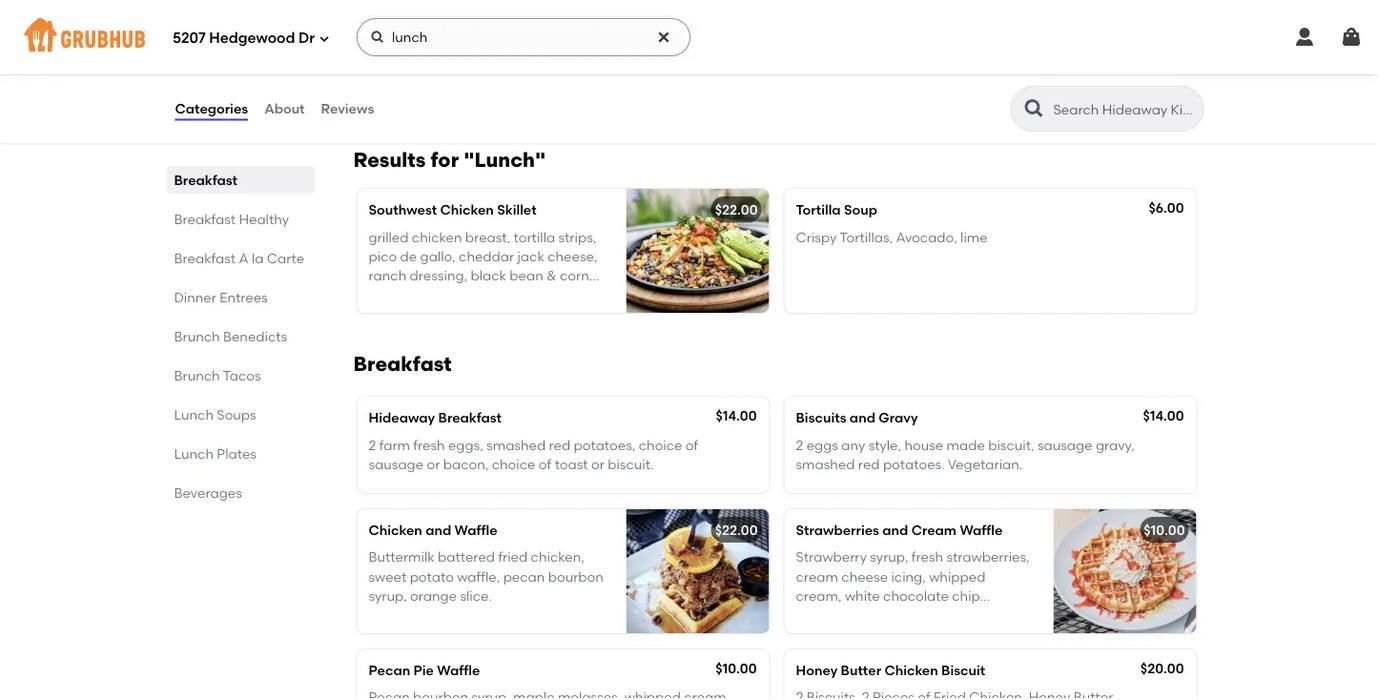 Task type: describe. For each thing, give the bounding box(es) containing it.
waffle,
[[457, 569, 500, 585]]

southwest chicken skillet image
[[626, 189, 770, 313]]

bourbon
[[548, 569, 604, 585]]

house
[[905, 437, 944, 453]]

0 horizontal spatial $10.00
[[716, 661, 757, 677]]

breakfast healthy
[[174, 211, 289, 227]]

Search Hideaway Kitchen & Bar search field
[[1052, 100, 1198, 118]]

beverages
[[174, 485, 242, 501]]

reviews
[[321, 101, 374, 117]]

pecan pie waffle
[[369, 663, 480, 679]]

carte
[[267, 250, 304, 266]]

brunch tacos
[[174, 367, 261, 384]]

sausage inside 2 eggs any style, house made biscuit, sausage gravy, smashed red potatoes. vegetarian.
[[1038, 437, 1093, 453]]

chicken,
[[531, 549, 585, 566]]

1 vertical spatial chicken
[[369, 522, 423, 539]]

grilled
[[369, 229, 409, 245]]

made
[[947, 437, 986, 453]]

dressing,
[[410, 268, 468, 284]]

tortilla
[[796, 202, 841, 218]]

potato
[[410, 569, 454, 585]]

red inside 2 eggs any style, house made biscuit, sausage gravy, smashed red potatoes. vegetarian.
[[859, 456, 880, 473]]

reviews button
[[320, 74, 375, 143]]

vegetarian. inside 2 eggs any style, house made biscuit, sausage gravy, smashed red potatoes. vegetarian.
[[948, 456, 1023, 473]]

brunch benedicts tab
[[174, 326, 308, 346]]

pie
[[414, 663, 434, 679]]

smashed inside 2 farm fresh eggs, smashed red potatoes, choice of sausage or bacon, choice of toast or biscuit.
[[487, 437, 546, 453]]

results
[[354, 148, 426, 172]]

hedgewood
[[209, 30, 295, 47]]

eggs,
[[448, 437, 484, 453]]

and for strawberries
[[883, 522, 909, 539]]

grilled chicken breast, tortilla strips, pico de gallo,  cheddar jack cheese, ranch dressing,  black bean & corn salsa, rice, avocado
[[369, 229, 598, 303]]

breakfast for breakfast a la carte
[[174, 250, 236, 266]]

crumble.
[[796, 608, 853, 624]]

waffle up strawberries,
[[960, 522, 1003, 539]]

corn
[[560, 268, 590, 284]]

cream,
[[796, 588, 842, 604]]

fresh for eggs,
[[414, 437, 445, 453]]

chocolate
[[884, 588, 949, 604]]

$22.00 for strawberries
[[715, 522, 758, 539]]

categories button
[[174, 74, 249, 143]]

breakfast healthy tab
[[174, 209, 308, 229]]

2 or from the left
[[592, 456, 605, 473]]

breast,
[[466, 229, 511, 245]]

breakfast a la carte tab
[[174, 248, 308, 268]]

categories
[[175, 101, 248, 117]]

search icon image
[[1023, 97, 1046, 120]]

honey
[[796, 663, 838, 679]]

waffle for honey butter chicken biscuit
[[437, 663, 480, 679]]

cheese
[[842, 569, 888, 585]]

strawberry syrup, fresh strawberries, cream cheese icing, whipped cream, white chocolate chip crumble. vegetarian.
[[796, 549, 1030, 624]]

lime
[[961, 229, 988, 245]]

tortilla
[[514, 229, 556, 245]]

$14.00 for gravy,
[[1144, 408, 1185, 424]]

buttermilk
[[369, 549, 435, 566]]

tacos
[[223, 367, 261, 384]]

white
[[845, 588, 881, 604]]

chicken and waffle image
[[626, 510, 770, 634]]

25–40
[[226, 25, 260, 38]]

battered
[[438, 549, 495, 566]]

gravy,
[[1096, 437, 1136, 453]]

dinner entrees tab
[[174, 287, 308, 307]]

&
[[547, 268, 557, 284]]

southwest
[[369, 202, 437, 218]]

strawberry
[[796, 549, 867, 566]]

rice,
[[409, 287, 436, 303]]

and for chicken
[[426, 522, 452, 539]]

lunch for lunch soups
[[174, 407, 214, 423]]

main navigation navigation
[[0, 0, 1379, 74]]

cream
[[912, 522, 957, 539]]

brunch benedicts
[[174, 328, 287, 344]]

chicken
[[412, 229, 462, 245]]

results for "lunch"
[[354, 148, 546, 172]]

black
[[471, 268, 507, 284]]

option group containing pickup 1.3 mi • 20–30 min
[[174, 0, 501, 48]]

potatoes.
[[884, 456, 945, 473]]

•
[[406, 25, 410, 38]]

gravy
[[879, 410, 919, 426]]

"lunch"
[[464, 148, 546, 172]]

farm
[[379, 437, 410, 453]]

cream
[[796, 569, 839, 585]]

dinner
[[174, 289, 217, 305]]

cheese,
[[548, 248, 598, 264]]

$6.00
[[1149, 200, 1185, 216]]

5207 hedgewood dr
[[173, 30, 315, 47]]

1 or from the left
[[427, 456, 440, 473]]

2 vertical spatial chicken
[[885, 663, 939, 679]]

crispy
[[796, 229, 837, 245]]

beverages tab
[[174, 483, 308, 503]]

dr
[[299, 30, 315, 47]]

biscuits
[[796, 410, 847, 426]]

icing,
[[892, 569, 926, 585]]

1 min from the left
[[262, 25, 283, 38]]

salsa,
[[369, 287, 406, 303]]

0 vertical spatial $10.00
[[1145, 522, 1186, 539]]

potatoes,
[[574, 437, 636, 453]]

strawberries,
[[947, 549, 1030, 566]]

2 farm fresh eggs, smashed red potatoes, choice of sausage or bacon, choice of toast or biscuit.
[[369, 437, 699, 473]]

fresh for strawberries,
[[912, 549, 944, 566]]

sweet
[[369, 569, 407, 585]]

gallo,
[[420, 248, 456, 264]]

brunch for brunch benedicts
[[174, 328, 220, 344]]

strawberries and cream waffle image
[[1054, 510, 1197, 634]]



Task type: locate. For each thing, give the bounding box(es) containing it.
brunch tacos tab
[[174, 365, 308, 386]]

2 brunch from the top
[[174, 367, 220, 384]]

sausage inside 2 farm fresh eggs, smashed red potatoes, choice of sausage or bacon, choice of toast or biscuit.
[[369, 456, 424, 473]]

breakfast inside tab
[[174, 211, 236, 227]]

0 vertical spatial sausage
[[1038, 437, 1093, 453]]

and for biscuits
[[850, 410, 876, 426]]

0 horizontal spatial vegetarian.
[[857, 608, 931, 624]]

choice up biscuit.
[[639, 437, 683, 453]]

0 horizontal spatial red
[[549, 437, 571, 453]]

entrees
[[220, 289, 268, 305]]

and
[[850, 410, 876, 426], [426, 522, 452, 539], [883, 522, 909, 539]]

0 vertical spatial smashed
[[487, 437, 546, 453]]

strawberries
[[796, 522, 880, 539]]

min right 20–30
[[450, 25, 471, 38]]

0 vertical spatial chicken
[[440, 202, 494, 218]]

2 min from the left
[[450, 25, 471, 38]]

butter
[[841, 663, 882, 679]]

breakfast
[[174, 172, 238, 188], [174, 211, 236, 227], [174, 250, 236, 266], [354, 352, 452, 377], [439, 410, 502, 426]]

brunch up lunch soups
[[174, 367, 220, 384]]

or
[[427, 456, 440, 473], [592, 456, 605, 473]]

strips,
[[559, 229, 597, 245]]

breakfast up eggs,
[[439, 410, 502, 426]]

1 horizontal spatial sausage
[[1038, 437, 1093, 453]]

0 vertical spatial syrup,
[[871, 549, 909, 566]]

2 horizontal spatial chicken
[[885, 663, 939, 679]]

1 vertical spatial brunch
[[174, 367, 220, 384]]

skillet
[[497, 202, 537, 218]]

about
[[264, 101, 305, 117]]

1 vertical spatial sausage
[[369, 456, 424, 473]]

0 horizontal spatial of
[[539, 456, 552, 473]]

or left bacon,
[[427, 456, 440, 473]]

vegetarian. inside strawberry syrup, fresh strawberries, cream cheese icing, whipped cream, white chocolate chip crumble. vegetarian.
[[857, 608, 931, 624]]

chicken right "butter"
[[885, 663, 939, 679]]

smashed right eggs,
[[487, 437, 546, 453]]

1 horizontal spatial chicken
[[440, 202, 494, 218]]

1 horizontal spatial fresh
[[912, 549, 944, 566]]

vegetarian. down chocolate
[[857, 608, 931, 624]]

pecan
[[369, 663, 411, 679]]

1 lunch from the top
[[174, 407, 214, 423]]

25–40 min
[[226, 25, 283, 38]]

lunch left soups
[[174, 407, 214, 423]]

syrup, inside strawberry syrup, fresh strawberries, cream cheese icing, whipped cream, white chocolate chip crumble. vegetarian.
[[871, 549, 909, 566]]

$22.00 for tortilla
[[715, 202, 758, 218]]

1 horizontal spatial 2
[[796, 437, 804, 453]]

brunch inside tab
[[174, 328, 220, 344]]

2 inside 2 farm fresh eggs, smashed red potatoes, choice of sausage or bacon, choice of toast or biscuit.
[[369, 437, 376, 453]]

toast
[[555, 456, 588, 473]]

syrup, up icing,
[[871, 549, 909, 566]]

vegetarian.
[[948, 456, 1023, 473], [857, 608, 931, 624]]

1 horizontal spatial choice
[[639, 437, 683, 453]]

choice
[[639, 437, 683, 453], [492, 456, 536, 473]]

0 vertical spatial vegetarian.
[[948, 456, 1023, 473]]

1 horizontal spatial $10.00
[[1145, 522, 1186, 539]]

0 horizontal spatial $14.00
[[716, 408, 757, 424]]

biscuits and gravy
[[796, 410, 919, 426]]

1 horizontal spatial or
[[592, 456, 605, 473]]

fresh inside strawberry syrup, fresh strawberries, cream cheese icing, whipped cream, white chocolate chip crumble. vegetarian.
[[912, 549, 944, 566]]

svg image
[[370, 30, 386, 45]]

2 $14.00 from the left
[[1144, 408, 1185, 424]]

any
[[842, 437, 866, 453]]

breakfast a la carte
[[174, 250, 304, 266]]

for
[[431, 148, 459, 172]]

avocado,
[[897, 229, 958, 245]]

5207
[[173, 30, 206, 47]]

0 horizontal spatial syrup,
[[369, 588, 407, 604]]

min inside pickup 1.3 mi • 20–30 min
[[450, 25, 471, 38]]

0 vertical spatial $22.00
[[715, 202, 758, 218]]

1 horizontal spatial syrup,
[[871, 549, 909, 566]]

option group
[[174, 0, 501, 48]]

syrup, inside the buttermilk battered fried chicken, sweet potato waffle, pecan bourbon syrup, orange slice.
[[369, 588, 407, 604]]

0 horizontal spatial or
[[427, 456, 440, 473]]

2 for 2 farm fresh eggs, smashed red potatoes, choice of sausage or bacon, choice of toast or biscuit.
[[369, 437, 376, 453]]

breakfast for breakfast healthy
[[174, 211, 236, 227]]

plates
[[217, 446, 257, 462]]

smashed inside 2 eggs any style, house made biscuit, sausage gravy, smashed red potatoes. vegetarian.
[[796, 456, 856, 473]]

and up any in the bottom right of the page
[[850, 410, 876, 426]]

whipped
[[930, 569, 986, 585]]

2 left eggs
[[796, 437, 804, 453]]

20–30
[[414, 25, 448, 38]]

0 vertical spatial choice
[[639, 437, 683, 453]]

strawberries and cream waffle
[[796, 522, 1003, 539]]

1 vertical spatial $10.00
[[716, 661, 757, 677]]

lunch for lunch plates
[[174, 446, 214, 462]]

sausage down farm
[[369, 456, 424, 473]]

of left toast
[[539, 456, 552, 473]]

of
[[686, 437, 699, 453], [539, 456, 552, 473]]

fresh up icing,
[[912, 549, 944, 566]]

mi
[[388, 25, 402, 38]]

lunch plates
[[174, 446, 257, 462]]

lunch soups tab
[[174, 405, 308, 425]]

soup
[[845, 202, 878, 218]]

or down potatoes,
[[592, 456, 605, 473]]

breakfast up breakfast healthy
[[174, 172, 238, 188]]

0 vertical spatial of
[[686, 437, 699, 453]]

tortillas,
[[840, 229, 893, 245]]

1 horizontal spatial of
[[686, 437, 699, 453]]

waffle up battered
[[455, 522, 498, 539]]

waffle right pie
[[437, 663, 480, 679]]

hideaway
[[369, 410, 435, 426]]

red up toast
[[549, 437, 571, 453]]

1 vertical spatial lunch
[[174, 446, 214, 462]]

1 horizontal spatial and
[[850, 410, 876, 426]]

brunch inside tab
[[174, 367, 220, 384]]

of right potatoes,
[[686, 437, 699, 453]]

1 vertical spatial syrup,
[[369, 588, 407, 604]]

0 horizontal spatial chicken
[[369, 522, 423, 539]]

0 horizontal spatial sausage
[[369, 456, 424, 473]]

and up battered
[[426, 522, 452, 539]]

hideaway breakfast
[[369, 410, 502, 426]]

honey butter chicken biscuit
[[796, 663, 986, 679]]

1 horizontal spatial min
[[450, 25, 471, 38]]

$14.00 for of
[[716, 408, 757, 424]]

1 horizontal spatial red
[[859, 456, 880, 473]]

1 horizontal spatial vegetarian.
[[948, 456, 1023, 473]]

breakfast up breakfast a la carte
[[174, 211, 236, 227]]

smashed down eggs
[[796, 456, 856, 473]]

breakfast for breakfast tab
[[174, 172, 238, 188]]

$14.00
[[716, 408, 757, 424], [1144, 408, 1185, 424]]

crispy tortillas, avocado, lime
[[796, 229, 988, 245]]

soups
[[217, 407, 256, 423]]

0 horizontal spatial 2
[[369, 437, 376, 453]]

2 horizontal spatial and
[[883, 522, 909, 539]]

vegetarian. down made
[[948, 456, 1023, 473]]

chip
[[953, 588, 981, 604]]

syrup,
[[871, 549, 909, 566], [369, 588, 407, 604]]

lunch up beverages
[[174, 446, 214, 462]]

1 vertical spatial of
[[539, 456, 552, 473]]

brunch down "dinner"
[[174, 328, 220, 344]]

choice right bacon,
[[492, 456, 536, 473]]

2 inside 2 eggs any style, house made biscuit, sausage gravy, smashed red potatoes. vegetarian.
[[796, 437, 804, 453]]

slice.
[[460, 588, 492, 604]]

breakfast up hideaway
[[354, 352, 452, 377]]

pickup
[[402, 8, 440, 22]]

fresh inside 2 farm fresh eggs, smashed red potatoes, choice of sausage or bacon, choice of toast or biscuit.
[[414, 437, 445, 453]]

breakfast inside tab
[[174, 250, 236, 266]]

orange
[[410, 588, 457, 604]]

chicken
[[440, 202, 494, 218], [369, 522, 423, 539], [885, 663, 939, 679]]

1 vertical spatial smashed
[[796, 456, 856, 473]]

red inside 2 farm fresh eggs, smashed red potatoes, choice of sausage or bacon, choice of toast or biscuit.
[[549, 437, 571, 453]]

min right 25–40
[[262, 25, 283, 38]]

0 vertical spatial fresh
[[414, 437, 445, 453]]

pico
[[369, 248, 397, 264]]

biscuit,
[[989, 437, 1035, 453]]

style,
[[869, 437, 902, 453]]

2 eggs any style, house made biscuit, sausage gravy, smashed red potatoes. vegetarian.
[[796, 437, 1136, 473]]

1 horizontal spatial smashed
[[796, 456, 856, 473]]

pickup 1.3 mi • 20–30 min
[[371, 8, 471, 38]]

1 horizontal spatial $14.00
[[1144, 408, 1185, 424]]

chicken up buttermilk
[[369, 522, 423, 539]]

1 vertical spatial red
[[859, 456, 880, 473]]

0 horizontal spatial and
[[426, 522, 452, 539]]

1 $22.00 from the top
[[715, 202, 758, 218]]

breakfast tab
[[174, 170, 308, 190]]

1 vertical spatial vegetarian.
[[857, 608, 931, 624]]

1 vertical spatial fresh
[[912, 549, 944, 566]]

0 vertical spatial brunch
[[174, 328, 220, 344]]

bacon,
[[443, 456, 489, 473]]

lunch plates tab
[[174, 444, 308, 464]]

2 left farm
[[369, 437, 376, 453]]

breakfast inside tab
[[174, 172, 238, 188]]

svg image
[[1294, 26, 1317, 49], [1341, 26, 1364, 49], [657, 30, 672, 45], [319, 33, 330, 44]]

waffle for strawberries and cream waffle
[[455, 522, 498, 539]]

southwest chicken skillet
[[369, 202, 537, 218]]

chicken up breast,
[[440, 202, 494, 218]]

1 vertical spatial $22.00
[[715, 522, 758, 539]]

0 horizontal spatial choice
[[492, 456, 536, 473]]

0 vertical spatial lunch
[[174, 407, 214, 423]]

brunch
[[174, 328, 220, 344], [174, 367, 220, 384]]

2 $22.00 from the top
[[715, 522, 758, 539]]

1 brunch from the top
[[174, 328, 220, 344]]

0 horizontal spatial fresh
[[414, 437, 445, 453]]

2 2 from the left
[[796, 437, 804, 453]]

a
[[239, 250, 249, 266]]

syrup, down sweet
[[369, 588, 407, 604]]

1 vertical spatial choice
[[492, 456, 536, 473]]

fresh
[[414, 437, 445, 453], [912, 549, 944, 566]]

brunch for brunch tacos
[[174, 367, 220, 384]]

0 horizontal spatial smashed
[[487, 437, 546, 453]]

lunch inside lunch plates tab
[[174, 446, 214, 462]]

$20.00
[[1141, 661, 1185, 677]]

lunch
[[174, 407, 214, 423], [174, 446, 214, 462]]

eggs
[[807, 437, 839, 453]]

red down any in the bottom right of the page
[[859, 456, 880, 473]]

lunch inside "lunch soups" tab
[[174, 407, 214, 423]]

benedicts
[[223, 328, 287, 344]]

fried
[[499, 549, 528, 566]]

la
[[252, 250, 264, 266]]

jack
[[518, 248, 545, 264]]

0 horizontal spatial min
[[262, 25, 283, 38]]

lunch soups
[[174, 407, 256, 423]]

Search for food, convenience, alcohol... search field
[[357, 18, 691, 56]]

1 2 from the left
[[369, 437, 376, 453]]

2 lunch from the top
[[174, 446, 214, 462]]

1.3
[[371, 25, 384, 38]]

fresh down the hideaway breakfast at the left of the page
[[414, 437, 445, 453]]

1 $14.00 from the left
[[716, 408, 757, 424]]

sausage
[[1038, 437, 1093, 453], [369, 456, 424, 473]]

and left cream
[[883, 522, 909, 539]]

breakfast left a
[[174, 250, 236, 266]]

de
[[400, 248, 417, 264]]

sausage left gravy,
[[1038, 437, 1093, 453]]

$10.00
[[1145, 522, 1186, 539], [716, 661, 757, 677]]

2 for 2 eggs any style, house made biscuit, sausage gravy, smashed red potatoes. vegetarian.
[[796, 437, 804, 453]]

0 vertical spatial red
[[549, 437, 571, 453]]



Task type: vqa. For each thing, say whether or not it's contained in the screenshot.
option group on the left top
yes



